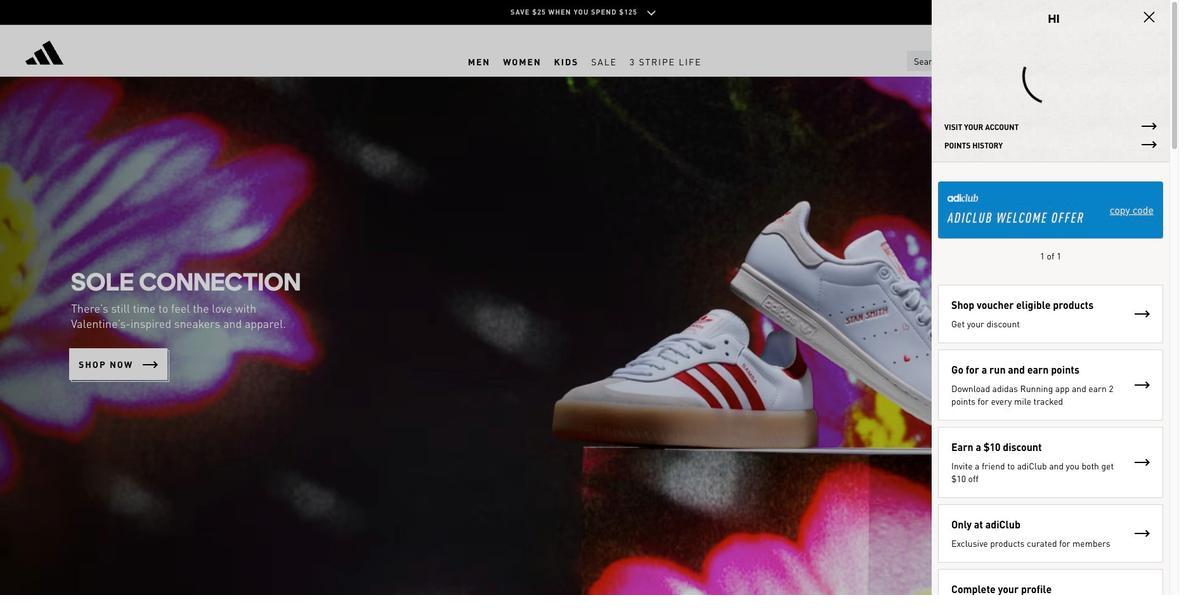 Task type: vqa. For each thing, say whether or not it's contained in the screenshot.
1st RESPONSE from the left
no



Task type: describe. For each thing, give the bounding box(es) containing it.
main navigation element
[[280, 46, 889, 76]]



Task type: locate. For each thing, give the bounding box(es) containing it.
2024 spring summer jason day image image
[[0, 77, 1170, 595]]



